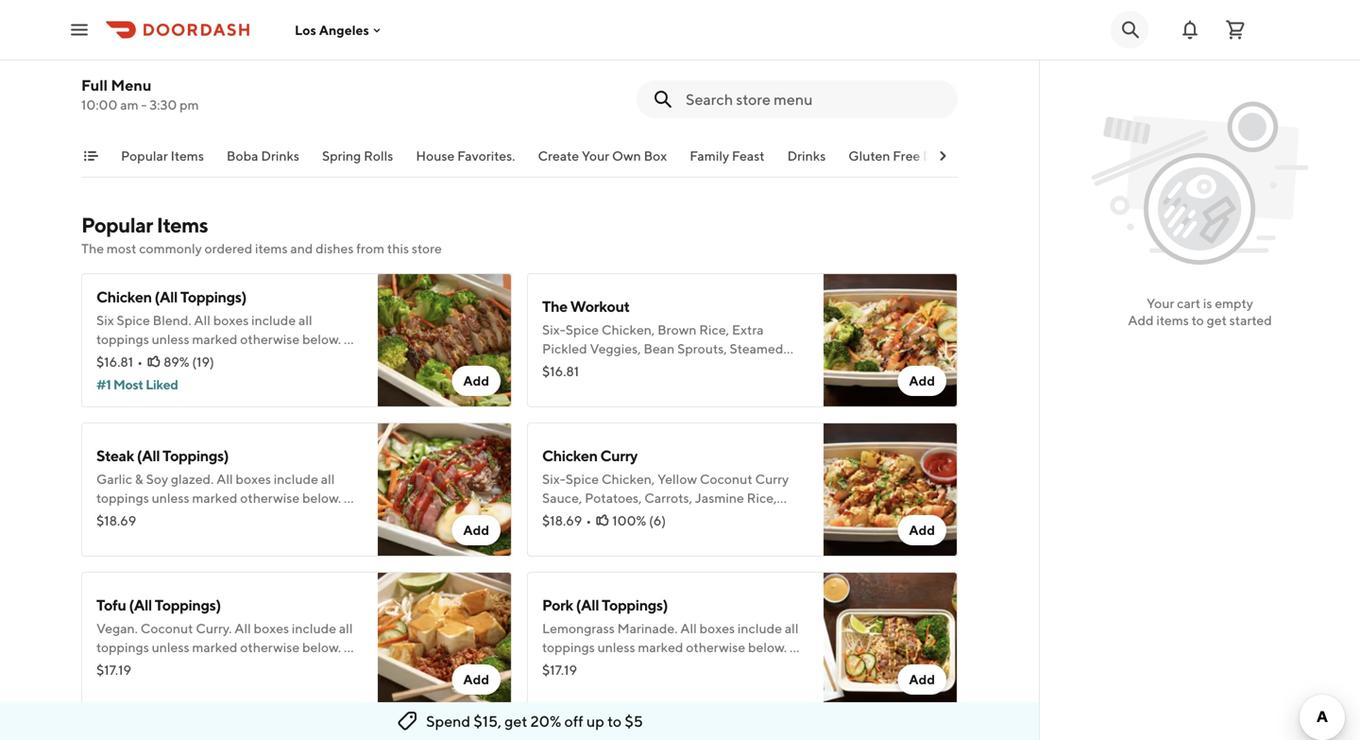 Task type: describe. For each thing, give the bounding box(es) containing it.
desserts
[[924, 148, 975, 164]]

gluten free desserts button
[[849, 146, 975, 177]]

empty
[[1216, 295, 1254, 311]]

100%
[[613, 513, 647, 528]]

favorites.
[[458, 148, 516, 164]]

#1
[[96, 377, 111, 392]]

$16.81 for $16.81 •
[[96, 354, 133, 370]]

spring rolls
[[322, 148, 394, 164]]

popular for popular items the most commonly ordered items and dishes from this store
[[81, 213, 153, 237]]

boba
[[227, 148, 259, 164]]

angeles
[[319, 22, 369, 38]]

gluten free desserts
[[849, 148, 975, 164]]

boba drinks
[[227, 148, 300, 164]]

(all for chicken
[[155, 288, 178, 306]]

spring rolls button
[[322, 146, 394, 177]]

spend
[[426, 712, 471, 730]]

• for curry
[[586, 513, 592, 528]]

3:30
[[150, 97, 177, 112]]

#1 most liked
[[96, 377, 178, 392]]

tofu
[[96, 596, 126, 614]]

toppings) for pork (all toppings)
[[602, 596, 668, 614]]

broccoli,
[[542, 360, 595, 375]]

(all for steak
[[137, 447, 160, 465]]

steamed
[[730, 341, 784, 356]]

steak (all toppings) image
[[378, 422, 512, 557]]

the workout image
[[824, 273, 958, 407]]

own
[[612, 148, 642, 164]]

steak (all toppings)
[[96, 447, 229, 465]]

pickled
[[542, 341, 588, 356]]

chicken (all toppings) image
[[378, 273, 512, 407]]

boba drinks button
[[227, 146, 300, 177]]

10:00
[[81, 97, 118, 112]]

spring
[[322, 148, 361, 164]]

to for items
[[1192, 312, 1205, 328]]

extra
[[732, 322, 764, 337]]

create your own box button
[[538, 146, 668, 177]]

$18.69 for $18.69
[[96, 513, 136, 528]]

fresh
[[598, 360, 632, 375]]

family feast
[[690, 148, 765, 164]]

pm
[[180, 97, 199, 112]]

0 items, open order cart image
[[1225, 18, 1248, 41]]

add button for chicken curry
[[898, 515, 947, 545]]

six-
[[542, 322, 566, 337]]

chicken curry image
[[824, 422, 958, 557]]

cart
[[1178, 295, 1201, 311]]

rice,
[[700, 322, 730, 337]]

chicken curry
[[542, 447, 638, 465]]

veggies,
[[590, 341, 641, 356]]

sprouts,
[[678, 341, 727, 356]]

-
[[141, 97, 147, 112]]

house favorites.
[[416, 148, 516, 164]]

the inside the workout six-spice chicken, brown rice, extra pickled veggies, bean sprouts, steamed broccoli, fresh herbs, tamarind sauce*
[[542, 297, 568, 315]]

1 vertical spatial get
[[505, 712, 528, 730]]

los
[[295, 22, 317, 38]]

brown
[[658, 322, 697, 337]]

open menu image
[[68, 18, 91, 41]]

workout
[[570, 297, 630, 315]]

to for up
[[608, 712, 622, 730]]

tofu (all toppings)
[[96, 596, 221, 614]]

$17.19 for pork
[[542, 662, 577, 678]]

add button for the workout
[[898, 366, 947, 396]]

(all for pork
[[576, 596, 599, 614]]

chicken (all toppings)
[[96, 288, 247, 306]]

chef's salad image
[[378, 721, 512, 740]]

pork (all toppings) image
[[824, 572, 958, 706]]

curry
[[601, 447, 638, 465]]

add inside your cart is empty add items to get started
[[1129, 312, 1154, 328]]

dishes
[[316, 241, 354, 256]]

89% (19)
[[164, 354, 214, 370]]

items inside your cart is empty add items to get started
[[1157, 312, 1190, 328]]

menu
[[111, 76, 152, 94]]

add for pork (all toppings)
[[910, 671, 936, 687]]

pork
[[542, 596, 574, 614]]

popular items the most commonly ordered items and dishes from this store
[[81, 213, 442, 256]]

spice
[[566, 322, 599, 337]]

tofu (all toppings) image
[[378, 572, 512, 706]]

liked
[[146, 377, 178, 392]]

20%
[[531, 712, 562, 730]]

most
[[113, 377, 143, 392]]

notification bell image
[[1179, 18, 1202, 41]]

los angeles button
[[295, 22, 385, 38]]

family feast button
[[690, 146, 765, 177]]

$17.19 for tofu
[[96, 662, 131, 678]]

most
[[107, 241, 137, 256]]

add button for tofu (all toppings)
[[452, 664, 501, 695]]

$5
[[625, 712, 643, 730]]

spend $15, get 20% off up to $5
[[426, 712, 643, 730]]

add button for pork (all toppings)
[[898, 664, 947, 695]]

items inside popular items the most commonly ordered items and dishes from this store
[[255, 241, 288, 256]]



Task type: vqa. For each thing, say whether or not it's contained in the screenshot.
'$17.19' related to Tofu
yes



Task type: locate. For each thing, give the bounding box(es) containing it.
1 $17.19 from the left
[[96, 662, 131, 678]]

toppings) right pork
[[602, 596, 668, 614]]

2 $18.69 from the left
[[542, 513, 583, 528]]

create your own box
[[538, 148, 668, 164]]

box
[[644, 148, 668, 164]]

1 horizontal spatial drinks
[[788, 148, 826, 164]]

1 horizontal spatial $17.19
[[542, 662, 577, 678]]

popular for popular items
[[121, 148, 168, 164]]

chicken down the 'most'
[[96, 288, 152, 306]]

house favorites. button
[[416, 146, 516, 177]]

0 vertical spatial to
[[1192, 312, 1205, 328]]

1 vertical spatial items
[[1157, 312, 1190, 328]]

popular items button
[[121, 146, 204, 177]]

your left 'cart'
[[1147, 295, 1175, 311]]

0 horizontal spatial $18.69
[[96, 513, 136, 528]]

1 horizontal spatial $18.69
[[542, 513, 583, 528]]

items
[[171, 148, 204, 164], [157, 213, 208, 237]]

get right $15,
[[505, 712, 528, 730]]

chicken for chicken (all toppings)
[[96, 288, 152, 306]]

$15,
[[474, 712, 502, 730]]

1 vertical spatial chicken
[[542, 447, 598, 465]]

items down 'cart'
[[1157, 312, 1190, 328]]

•
[[137, 354, 143, 370], [586, 513, 592, 528]]

100% (6)
[[613, 513, 666, 528]]

0 vertical spatial •
[[137, 354, 143, 370]]

(all down the commonly
[[155, 288, 178, 306]]

1 horizontal spatial to
[[1192, 312, 1205, 328]]

drinks
[[261, 148, 300, 164], [788, 148, 826, 164]]

am
[[120, 97, 139, 112]]

items left and
[[255, 241, 288, 256]]

to inside your cart is empty add items to get started
[[1192, 312, 1205, 328]]

popular up the 'most'
[[81, 213, 153, 237]]

store
[[412, 241, 442, 256]]

this
[[387, 241, 409, 256]]

up
[[587, 712, 605, 730]]

• for (all
[[137, 354, 143, 370]]

los angeles
[[295, 22, 369, 38]]

the up six-
[[542, 297, 568, 315]]

(6)
[[649, 513, 666, 528]]

the
[[81, 241, 104, 256], [542, 297, 568, 315]]

your inside your cart is empty add items to get started
[[1147, 295, 1175, 311]]

1 horizontal spatial the
[[542, 297, 568, 315]]

herbs,
[[634, 360, 673, 375]]

0 vertical spatial your
[[582, 148, 610, 164]]

(19)
[[192, 354, 214, 370]]

popular
[[121, 148, 168, 164], [81, 213, 153, 237]]

$16.81 •
[[96, 354, 143, 370]]

0 vertical spatial items
[[255, 241, 288, 256]]

0 horizontal spatial items
[[255, 241, 288, 256]]

0 horizontal spatial •
[[137, 354, 143, 370]]

chicken
[[96, 288, 152, 306], [542, 447, 598, 465]]

0 vertical spatial get
[[1207, 312, 1228, 328]]

$18.69 left 100%
[[542, 513, 583, 528]]

• left 100%
[[586, 513, 592, 528]]

ordered
[[205, 241, 253, 256]]

1 vertical spatial popular
[[81, 213, 153, 237]]

get
[[1207, 312, 1228, 328], [505, 712, 528, 730]]

your inside button
[[582, 148, 610, 164]]

$18.69
[[96, 513, 136, 528], [542, 513, 583, 528]]

started
[[1230, 312, 1273, 328]]

add button for chicken (all toppings)
[[452, 366, 501, 396]]

rolls
[[364, 148, 394, 164]]

your cart is empty add items to get started
[[1129, 295, 1273, 328]]

create
[[538, 148, 579, 164]]

from
[[357, 241, 385, 256]]

$16.81 for $16.81
[[542, 363, 580, 379]]

0 vertical spatial items
[[171, 148, 204, 164]]

the inside popular items the most commonly ordered items and dishes from this store
[[81, 241, 104, 256]]

is
[[1204, 295, 1213, 311]]

89%
[[164, 354, 190, 370]]

0 vertical spatial the
[[81, 241, 104, 256]]

add for tofu (all toppings)
[[463, 671, 490, 687]]

0 vertical spatial chicken
[[96, 288, 152, 306]]

1 vertical spatial •
[[586, 513, 592, 528]]

toppings) for chicken (all toppings)
[[180, 288, 247, 306]]

1 vertical spatial to
[[608, 712, 622, 730]]

off
[[565, 712, 584, 730]]

(all
[[155, 288, 178, 306], [137, 447, 160, 465], [129, 596, 152, 614], [576, 596, 599, 614]]

drinks right boba
[[261, 148, 300, 164]]

(all right tofu
[[129, 596, 152, 614]]

popular inside button
[[121, 148, 168, 164]]

items up the commonly
[[157, 213, 208, 237]]

get inside your cart is empty add items to get started
[[1207, 312, 1228, 328]]

add for chicken curry
[[910, 522, 936, 538]]

scroll menu navigation right image
[[936, 148, 951, 164]]

gluten
[[849, 148, 891, 164]]

pork (all toppings)
[[542, 596, 668, 614]]

toppings) down liked
[[163, 447, 229, 465]]

drinks down item search search box
[[788, 148, 826, 164]]

popular inside popular items the most commonly ordered items and dishes from this store
[[81, 213, 153, 237]]

to
[[1192, 312, 1205, 328], [608, 712, 622, 730]]

toppings)
[[180, 288, 247, 306], [163, 447, 229, 465], [155, 596, 221, 614], [602, 596, 668, 614]]

items down pm
[[171, 148, 204, 164]]

family
[[690, 148, 730, 164]]

2 $17.19 from the left
[[542, 662, 577, 678]]

items inside popular items the most commonly ordered items and dishes from this store
[[157, 213, 208, 237]]

add
[[1129, 312, 1154, 328], [463, 373, 490, 388], [910, 373, 936, 388], [463, 522, 490, 538], [910, 522, 936, 538], [463, 671, 490, 687], [910, 671, 936, 687]]

• up #1 most liked at bottom left
[[137, 354, 143, 370]]

tamarind
[[676, 360, 732, 375]]

2 drinks from the left
[[788, 148, 826, 164]]

your
[[582, 148, 610, 164], [1147, 295, 1175, 311]]

1 $18.69 from the left
[[96, 513, 136, 528]]

0 horizontal spatial the
[[81, 241, 104, 256]]

chicken for chicken curry
[[542, 447, 598, 465]]

add for chicken (all toppings)
[[463, 373, 490, 388]]

0 horizontal spatial your
[[582, 148, 610, 164]]

$16.81 down pickled
[[542, 363, 580, 379]]

to down 'cart'
[[1192, 312, 1205, 328]]

(all for tofu
[[129, 596, 152, 614]]

items for popular items
[[171, 148, 204, 164]]

and
[[290, 241, 313, 256]]

commonly
[[139, 241, 202, 256]]

house
[[416, 148, 455, 164]]

$17.19 up 20%
[[542, 662, 577, 678]]

0 horizontal spatial drinks
[[261, 148, 300, 164]]

Item Search search field
[[686, 89, 943, 110]]

the left the 'most'
[[81, 241, 104, 256]]

$18.69 for $18.69 •
[[542, 513, 583, 528]]

1 drinks from the left
[[261, 148, 300, 164]]

0 vertical spatial popular
[[121, 148, 168, 164]]

$16.81 up the '#1'
[[96, 354, 133, 370]]

drinks button
[[788, 146, 826, 177]]

show menu categories image
[[83, 148, 98, 164]]

1 horizontal spatial items
[[1157, 312, 1190, 328]]

bean
[[644, 341, 675, 356]]

$18.69 •
[[542, 513, 592, 528]]

add button
[[452, 366, 501, 396], [898, 366, 947, 396], [452, 515, 501, 545], [898, 515, 947, 545], [452, 664, 501, 695], [898, 664, 947, 695]]

the workout six-spice chicken, brown rice, extra pickled veggies, bean sprouts, steamed broccoli, fresh herbs, tamarind sauce*
[[542, 297, 784, 375]]

0 horizontal spatial $16.81
[[96, 354, 133, 370]]

popular items
[[121, 148, 204, 164]]

full menu 10:00 am - 3:30 pm
[[81, 76, 199, 112]]

items for popular items the most commonly ordered items and dishes from this store
[[157, 213, 208, 237]]

free
[[893, 148, 921, 164]]

chicken,
[[602, 322, 655, 337]]

drinks inside button
[[261, 148, 300, 164]]

toppings) down ordered
[[180, 288, 247, 306]]

(all right pork
[[576, 596, 599, 614]]

0 horizontal spatial to
[[608, 712, 622, 730]]

items inside button
[[171, 148, 204, 164]]

items
[[255, 241, 288, 256], [1157, 312, 1190, 328]]

your left own
[[582, 148, 610, 164]]

add for steak (all toppings)
[[463, 522, 490, 538]]

get down is
[[1207, 312, 1228, 328]]

1 horizontal spatial your
[[1147, 295, 1175, 311]]

0 horizontal spatial chicken
[[96, 288, 152, 306]]

feast
[[732, 148, 765, 164]]

1 vertical spatial the
[[542, 297, 568, 315]]

toppings) for steak (all toppings)
[[163, 447, 229, 465]]

$18.69 down the steak at the left bottom of page
[[96, 513, 136, 528]]

1 horizontal spatial get
[[1207, 312, 1228, 328]]

1 vertical spatial your
[[1147, 295, 1175, 311]]

full
[[81, 76, 108, 94]]

(all right the steak at the left bottom of page
[[137, 447, 160, 465]]

add button for steak (all toppings)
[[452, 515, 501, 545]]

steak
[[96, 447, 134, 465]]

1 horizontal spatial chicken
[[542, 447, 598, 465]]

1 horizontal spatial •
[[586, 513, 592, 528]]

toppings) for tofu (all toppings)
[[155, 596, 221, 614]]

popular down -
[[121, 148, 168, 164]]

sauce*
[[734, 360, 777, 375]]

chicken left curry
[[542, 447, 598, 465]]

0 horizontal spatial $17.19
[[96, 662, 131, 678]]

toppings) right tofu
[[155, 596, 221, 614]]

to right up
[[608, 712, 622, 730]]

1 vertical spatial items
[[157, 213, 208, 237]]

1 horizontal spatial $16.81
[[542, 363, 580, 379]]

$17.19 down tofu
[[96, 662, 131, 678]]

0 horizontal spatial get
[[505, 712, 528, 730]]



